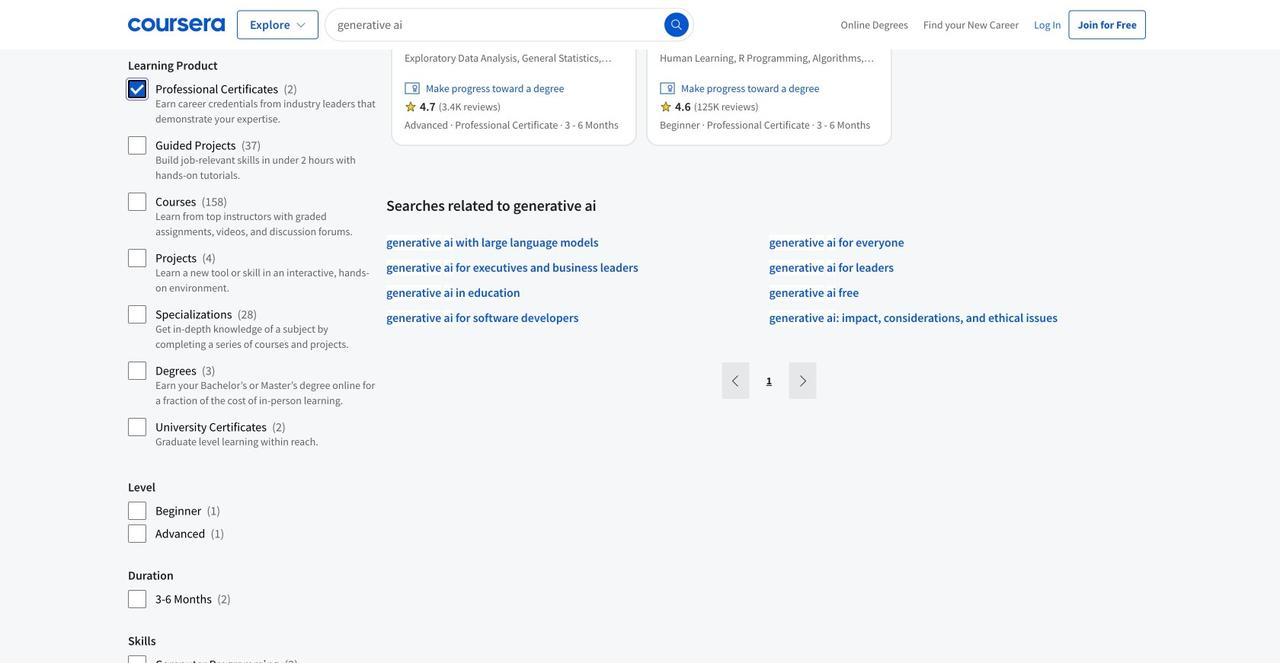 Task type: locate. For each thing, give the bounding box(es) containing it.
coursera image
[[128, 13, 225, 37]]

(4.6 stars) element
[[675, 99, 691, 114]]

group
[[128, 58, 377, 456], [128, 480, 377, 544], [128, 568, 377, 609], [128, 634, 377, 664]]

next page image
[[797, 375, 809, 387]]

None search field
[[325, 8, 694, 42]]

previous page image
[[730, 375, 742, 387]]

page navigation navigation
[[721, 363, 818, 399]]

1 group from the top
[[128, 58, 377, 456]]



Task type: describe. For each thing, give the bounding box(es) containing it.
4 group from the top
[[128, 634, 377, 664]]

(4.7 stars) element
[[420, 99, 436, 114]]

What do you want to learn? text field
[[325, 8, 694, 42]]

3 group from the top
[[128, 568, 377, 609]]

2 group from the top
[[128, 480, 377, 544]]



Task type: vqa. For each thing, say whether or not it's contained in the screenshot.
1st group from the top of the page
yes



